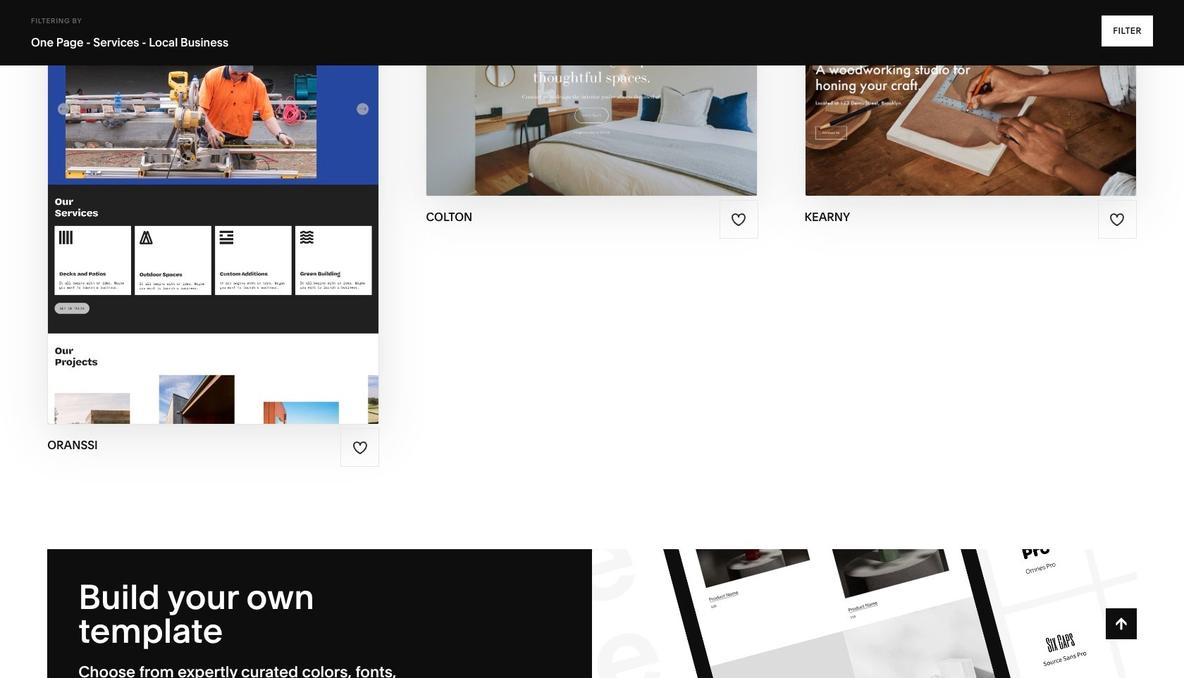 Task type: locate. For each thing, give the bounding box(es) containing it.
oranssi image
[[48, 0, 379, 424]]

add kearny to your favorites list image
[[1110, 212, 1125, 228]]

back to top image
[[1113, 617, 1129, 632]]



Task type: describe. For each thing, give the bounding box(es) containing it.
kearny image
[[805, 0, 1136, 196]]

colton image
[[427, 0, 757, 196]]

preview of building your own template image
[[592, 550, 1137, 679]]

add colton to your favorites list image
[[731, 212, 746, 228]]

add oranssi to your favorites list image
[[352, 440, 368, 456]]



